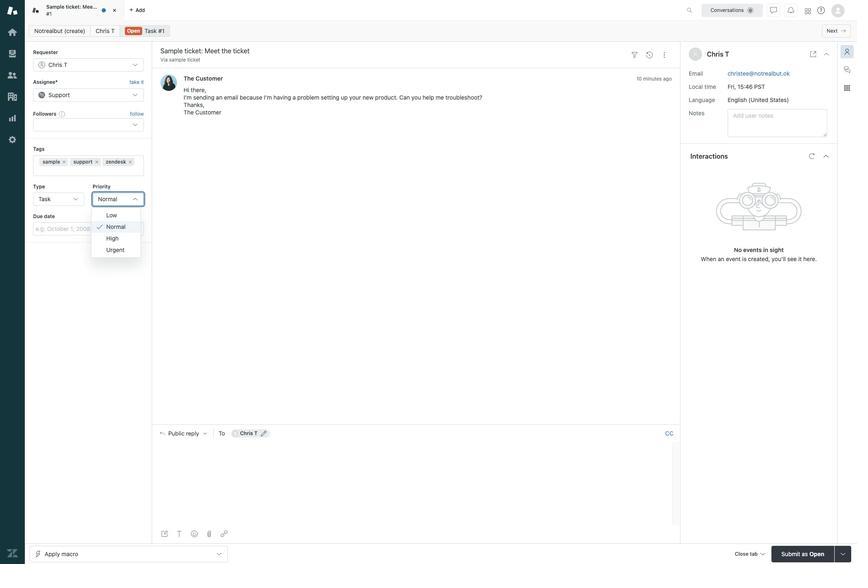 Task type: vqa. For each thing, say whether or not it's contained in the screenshot.
second (GMT-
no



Task type: locate. For each thing, give the bounding box(es) containing it.
add button
[[124, 0, 150, 20]]

normal down the low option
[[106, 223, 126, 230]]

low option
[[91, 209, 140, 221]]

0 vertical spatial open
[[127, 28, 140, 34]]

chris right 'christee@notrealbut.ok' icon
[[240, 431, 253, 437]]

customer down sending
[[195, 109, 221, 116]]

the up 'hi' on the left top
[[184, 75, 194, 82]]

0 vertical spatial ticket
[[105, 4, 119, 10]]

normal down the "priority"
[[98, 196, 117, 203]]

close image
[[823, 51, 830, 57]]

1 i'm from the left
[[184, 94, 192, 101]]

hide composer image
[[413, 422, 420, 428]]

apply macro
[[45, 551, 78, 558]]

open right as
[[810, 551, 825, 558]]

1 horizontal spatial an
[[718, 255, 725, 262]]

support
[[48, 91, 70, 98]]

normal inside 'option'
[[106, 223, 126, 230]]

when
[[701, 255, 716, 262]]

i'm
[[184, 94, 192, 101], [264, 94, 272, 101]]

#1 down the sample
[[46, 11, 52, 17]]

the inside hi there, i'm sending an email because i'm having a problem setting up your new product. can you help me troubleshoot? thanks, the customer
[[184, 109, 194, 116]]

it right take
[[141, 79, 144, 85]]

cc
[[665, 430, 674, 437]]

the customer
[[184, 75, 223, 82]]

an inside hi there, i'm sending an email because i'm having a problem setting up your new product. can you help me troubleshoot? thanks, the customer
[[216, 94, 222, 101]]

sample
[[169, 57, 186, 63], [43, 159, 60, 165]]

0 horizontal spatial it
[[141, 79, 144, 85]]

0 horizontal spatial remove image
[[62, 159, 67, 164]]

1 remove image from the left
[[62, 159, 67, 164]]

chris down requester
[[48, 61, 62, 68]]

low
[[106, 212, 117, 219]]

remove image for support
[[94, 159, 99, 164]]

chris t down close icon
[[96, 27, 115, 34]]

format text image
[[176, 531, 183, 538]]

admin image
[[7, 134, 18, 145]]

ticket up "the customer"
[[187, 57, 200, 63]]

an left event
[[718, 255, 725, 262]]

it right see
[[799, 255, 802, 262]]

0 vertical spatial #1
[[46, 11, 52, 17]]

1 horizontal spatial #1
[[158, 27, 165, 34]]

1 horizontal spatial open
[[810, 551, 825, 558]]

1 vertical spatial open
[[810, 551, 825, 558]]

sample right via
[[169, 57, 186, 63]]

can
[[399, 94, 410, 101]]

hi there, i'm sending an email because i'm having a problem setting up your new product. can you help me troubleshoot? thanks, the customer
[[184, 87, 482, 116]]

1 the from the top
[[184, 75, 194, 82]]

1 vertical spatial task
[[38, 196, 51, 203]]

you'll
[[772, 255, 786, 262]]

draft mode image
[[161, 531, 168, 538]]

1 vertical spatial normal
[[106, 223, 126, 230]]

t down close icon
[[111, 27, 115, 34]]

pst
[[754, 83, 765, 90]]

1 vertical spatial it
[[799, 255, 802, 262]]

sample
[[46, 4, 64, 10]]

1 vertical spatial the
[[184, 109, 194, 116]]

info on adding followers image
[[59, 111, 65, 117]]

fri, 15:46 pst
[[728, 83, 765, 90]]

setting
[[321, 94, 339, 101]]

#1
[[46, 11, 52, 17], [158, 27, 165, 34]]

0 vertical spatial the
[[184, 75, 194, 82]]

1 vertical spatial #1
[[158, 27, 165, 34]]

1 horizontal spatial ticket
[[187, 57, 200, 63]]

button displays agent's chat status as invisible. image
[[770, 7, 777, 13]]

1 horizontal spatial it
[[799, 255, 802, 262]]

reporting image
[[7, 113, 18, 124]]

no
[[734, 246, 742, 253]]

0 vertical spatial sample
[[169, 57, 186, 63]]

having
[[274, 94, 291, 101]]

2 the from the top
[[184, 109, 194, 116]]

t inside secondary element
[[111, 27, 115, 34]]

chris
[[96, 27, 110, 34], [707, 50, 724, 58], [48, 61, 62, 68], [240, 431, 253, 437]]

1 horizontal spatial sample
[[169, 57, 186, 63]]

submit as open
[[782, 551, 825, 558]]

the customer link
[[184, 75, 223, 82]]

task down type
[[38, 196, 51, 203]]

0 vertical spatial it
[[141, 79, 144, 85]]

0 horizontal spatial ticket
[[105, 4, 119, 10]]

tab
[[25, 0, 124, 21]]

0 horizontal spatial an
[[216, 94, 222, 101]]

task down 'add'
[[145, 27, 157, 34]]

2 remove image from the left
[[94, 159, 99, 164]]

fri,
[[728, 83, 736, 90]]

ticket right "the"
[[105, 4, 119, 10]]

christee@notrealbut.ok
[[728, 70, 790, 77]]

user image
[[693, 52, 698, 57]]

email
[[689, 70, 703, 77]]

views image
[[7, 48, 18, 59]]

take
[[130, 79, 139, 85]]

t up support
[[64, 61, 67, 68]]

remove image
[[62, 159, 67, 164], [94, 159, 99, 164], [128, 159, 133, 164]]

3 remove image from the left
[[128, 159, 133, 164]]

1 vertical spatial customer
[[195, 109, 221, 116]]

remove image left 'support'
[[62, 159, 67, 164]]

via
[[160, 57, 168, 63]]

#1 inside secondary element
[[158, 27, 165, 34]]

christee@notrealbut.ok image
[[232, 431, 239, 437]]

there,
[[191, 87, 206, 94]]

get help image
[[818, 7, 825, 14]]

the
[[96, 4, 104, 10]]

customer context image
[[844, 48, 851, 55]]

0 horizontal spatial open
[[127, 28, 140, 34]]

apply
[[45, 551, 60, 558]]

follow button
[[130, 110, 144, 118]]

an inside no events in sight when an event is created, you'll see it here.
[[718, 255, 725, 262]]

chris t down requester
[[48, 61, 67, 68]]

you
[[412, 94, 421, 101]]

notrealbut (create) button
[[29, 25, 91, 37]]

#1 inside sample ticket: meet the ticket #1
[[46, 11, 52, 17]]

0 vertical spatial an
[[216, 94, 222, 101]]

public reply button
[[153, 425, 213, 443]]

1 horizontal spatial task
[[145, 27, 157, 34]]

remove image right 'support'
[[94, 159, 99, 164]]

t right user icon
[[725, 50, 729, 58]]

customer up there,
[[196, 75, 223, 82]]

chris right user icon
[[707, 50, 724, 58]]

take it
[[130, 79, 144, 85]]

2 horizontal spatial remove image
[[128, 159, 133, 164]]

new
[[363, 94, 374, 101]]

user image
[[694, 52, 697, 57]]

chris t inside secondary element
[[96, 27, 115, 34]]

remove image right zendesk
[[128, 159, 133, 164]]

up
[[341, 94, 348, 101]]

normal
[[98, 196, 117, 203], [106, 223, 126, 230]]

it
[[141, 79, 144, 85], [799, 255, 802, 262]]

tab containing sample ticket: meet the ticket
[[25, 0, 124, 21]]

requester element
[[33, 58, 144, 72]]

open
[[127, 28, 140, 34], [810, 551, 825, 558]]

take it button
[[130, 78, 144, 87]]

zendesk
[[106, 159, 126, 165]]

the down thanks,
[[184, 109, 194, 116]]

ticket
[[105, 4, 119, 10], [187, 57, 200, 63]]

is
[[742, 255, 747, 262]]

customer
[[196, 75, 223, 82], [195, 109, 221, 116]]

0 vertical spatial normal
[[98, 196, 117, 203]]

0 vertical spatial task
[[145, 27, 157, 34]]

open left "task #1"
[[127, 28, 140, 34]]

1 vertical spatial an
[[718, 255, 725, 262]]

sample down tags
[[43, 159, 60, 165]]

i'm down 'hi' on the left top
[[184, 94, 192, 101]]

requester
[[33, 49, 58, 55]]

chris t link
[[90, 25, 120, 37]]

1 horizontal spatial i'm
[[264, 94, 272, 101]]

an
[[216, 94, 222, 101], [718, 255, 725, 262]]

#1 up via
[[158, 27, 165, 34]]

normal button
[[93, 193, 144, 206]]

i'm left having
[[264, 94, 272, 101]]

chris t
[[96, 27, 115, 34], [707, 50, 729, 58], [48, 61, 67, 68], [240, 431, 258, 437]]

cc button
[[665, 430, 674, 438]]

get started image
[[7, 27, 18, 38]]

product.
[[375, 94, 398, 101]]

here.
[[804, 255, 817, 262]]

an left email
[[216, 94, 222, 101]]

10 minutes ago text field
[[637, 76, 672, 82]]

displays possible ticket submission types image
[[840, 551, 847, 558]]

notrealbut
[[34, 27, 63, 34]]

task
[[145, 27, 157, 34], [38, 196, 51, 203]]

date
[[44, 213, 55, 220]]

conversations button
[[702, 4, 763, 17]]

zendesk image
[[7, 548, 18, 559]]

1 vertical spatial sample
[[43, 159, 60, 165]]

0 horizontal spatial #1
[[46, 11, 52, 17]]

urgent
[[106, 246, 125, 253]]

1 horizontal spatial remove image
[[94, 159, 99, 164]]

follow
[[130, 111, 144, 117]]

time
[[705, 83, 716, 90]]

task inside secondary element
[[145, 27, 157, 34]]

problem
[[297, 94, 319, 101]]

0 horizontal spatial task
[[38, 196, 51, 203]]

0 horizontal spatial i'm
[[184, 94, 192, 101]]

events image
[[646, 52, 653, 58]]

customers image
[[7, 70, 18, 81]]

ticket actions image
[[661, 52, 668, 58]]

chris down "the"
[[96, 27, 110, 34]]

the
[[184, 75, 194, 82], [184, 109, 194, 116]]

task inside popup button
[[38, 196, 51, 203]]



Task type: describe. For each thing, give the bounding box(es) containing it.
Subject field
[[159, 46, 626, 56]]

notes
[[689, 109, 705, 116]]

english
[[728, 96, 747, 103]]

ticket inside sample ticket: meet the ticket #1
[[105, 4, 119, 10]]

sending
[[193, 94, 214, 101]]

next
[[827, 28, 838, 34]]

events
[[743, 246, 762, 253]]

ago
[[663, 76, 672, 82]]

due date
[[33, 213, 55, 220]]

event
[[726, 255, 741, 262]]

chris t inside requester element
[[48, 61, 67, 68]]

followers element
[[33, 118, 144, 132]]

1 vertical spatial ticket
[[187, 57, 200, 63]]

a
[[293, 94, 296, 101]]

customer inside hi there, i'm sending an email because i'm having a problem setting up your new product. can you help me troubleshoot? thanks, the customer
[[195, 109, 221, 116]]

assignee*
[[33, 79, 58, 85]]

meet
[[82, 4, 95, 10]]

in
[[763, 246, 768, 253]]

urgent option
[[91, 244, 140, 256]]

minutes
[[643, 76, 662, 82]]

apps image
[[844, 85, 851, 91]]

assignee* element
[[33, 88, 144, 102]]

created,
[[748, 255, 770, 262]]

close tab
[[735, 551, 758, 557]]

priority
[[93, 183, 111, 190]]

sight
[[770, 246, 784, 253]]

hi
[[184, 87, 189, 94]]

2 i'm from the left
[[264, 94, 272, 101]]

tags
[[33, 146, 45, 152]]

because
[[240, 94, 262, 101]]

tab
[[750, 551, 758, 557]]

troubleshoot?
[[446, 94, 482, 101]]

email
[[224, 94, 238, 101]]

it inside no events in sight when an event is created, you'll see it here.
[[799, 255, 802, 262]]

avatar image
[[160, 75, 177, 91]]

thanks,
[[184, 101, 205, 109]]

tabs tab list
[[25, 0, 678, 21]]

conversations
[[711, 7, 744, 13]]

insert emojis image
[[191, 531, 198, 538]]

normal inside popup button
[[98, 196, 117, 203]]

task for task
[[38, 196, 51, 203]]

me
[[436, 94, 444, 101]]

due
[[33, 213, 43, 220]]

public reply
[[168, 431, 199, 437]]

0 vertical spatial customer
[[196, 75, 223, 82]]

add
[[136, 7, 145, 13]]

language
[[689, 96, 715, 103]]

open inside secondary element
[[127, 28, 140, 34]]

reply
[[186, 431, 199, 437]]

submit
[[782, 551, 800, 558]]

0 horizontal spatial sample
[[43, 159, 60, 165]]

zendesk products image
[[805, 8, 811, 14]]

ticket:
[[66, 4, 81, 10]]

filter image
[[631, 52, 638, 58]]

followers
[[33, 111, 56, 117]]

help
[[423, 94, 434, 101]]

task button
[[33, 193, 84, 206]]

chris t right 'christee@notrealbut.ok' icon
[[240, 431, 258, 437]]

remove image for zendesk
[[128, 159, 133, 164]]

10 minutes ago
[[637, 76, 672, 82]]

Add user notes text field
[[728, 109, 828, 137]]

main element
[[0, 0, 25, 564]]

view more details image
[[810, 51, 817, 57]]

support
[[73, 159, 93, 165]]

via sample ticket
[[160, 57, 200, 63]]

remove image for sample
[[62, 159, 67, 164]]

notrealbut (create)
[[34, 27, 85, 34]]

edit user image
[[261, 431, 267, 437]]

close tab button
[[731, 546, 768, 564]]

chris inside secondary element
[[96, 27, 110, 34]]

as
[[802, 551, 808, 558]]

type
[[33, 183, 45, 190]]

zendesk support image
[[7, 5, 18, 16]]

secondary element
[[25, 23, 857, 39]]

(united
[[749, 96, 768, 103]]

sample ticket: meet the ticket #1
[[46, 4, 119, 17]]

interactions
[[691, 152, 728, 160]]

high
[[106, 235, 119, 242]]

no events in sight when an event is created, you'll see it here.
[[701, 246, 817, 262]]

task for task #1
[[145, 27, 157, 34]]

organizations image
[[7, 91, 18, 102]]

your
[[349, 94, 361, 101]]

next button
[[822, 24, 851, 38]]

chris inside requester element
[[48, 61, 62, 68]]

close
[[735, 551, 749, 557]]

(create)
[[64, 27, 85, 34]]

t left edit user image
[[254, 431, 258, 437]]

public
[[168, 431, 185, 437]]

close image
[[110, 6, 119, 14]]

local time
[[689, 83, 716, 90]]

macro
[[61, 551, 78, 558]]

notifications image
[[788, 7, 794, 13]]

15:46
[[738, 83, 753, 90]]

local
[[689, 83, 703, 90]]

add link (cmd k) image
[[221, 531, 227, 538]]

Due date field
[[33, 223, 144, 236]]

chris t right user icon
[[707, 50, 729, 58]]

states)
[[770, 96, 789, 103]]

10
[[637, 76, 642, 82]]

english (united states)
[[728, 96, 789, 103]]

it inside button
[[141, 79, 144, 85]]

normal option
[[91, 221, 140, 233]]

high option
[[91, 233, 140, 244]]

add attachment image
[[206, 531, 213, 538]]

priority list box
[[91, 207, 141, 258]]



